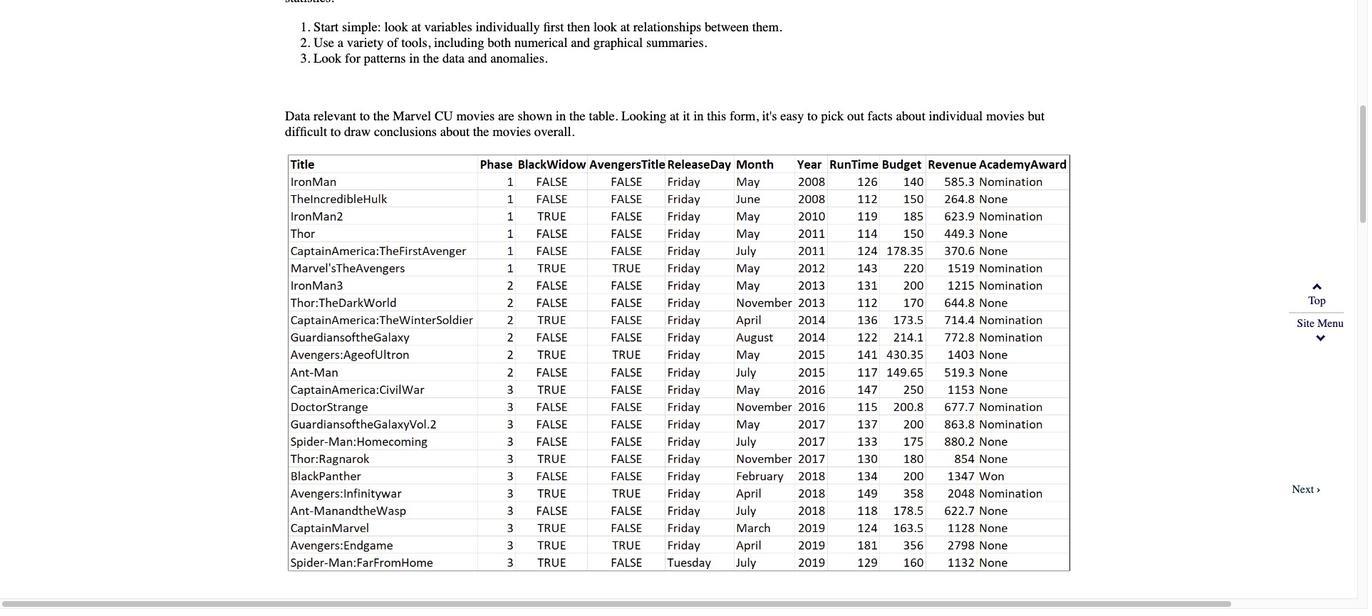 Task type: vqa. For each thing, say whether or not it's contained in the screenshot.
(Natasha
no



Task type: describe. For each thing, give the bounding box(es) containing it.
2 horizontal spatial to
[[808, 108, 818, 124]]

2 look from the left
[[594, 19, 618, 35]]

shown
[[518, 108, 553, 124]]

variables
[[425, 19, 473, 35]]

movies left are
[[457, 108, 495, 124]]

out
[[848, 108, 865, 124]]

movies left but
[[987, 108, 1025, 124]]

1 horizontal spatial about
[[897, 108, 926, 124]]

marvel
[[393, 108, 432, 124]]

data
[[285, 108, 310, 124]]

in inside start simple: look at variables individually first then look at relationships between them. use a variety of tools, including both numerical and graphical summaries. look for patterns in the data and anomalies.
[[409, 51, 420, 66]]

summaries.
[[647, 35, 708, 51]]

relationships
[[634, 19, 702, 35]]

them.
[[753, 19, 783, 35]]

it's
[[763, 108, 778, 124]]

the inside start simple: look at variables individually first then look at relationships between them. use a variety of tools, including both numerical and graphical summaries. look for patterns in the data and anomalies.
[[423, 51, 439, 66]]

1 horizontal spatial and
[[571, 35, 591, 51]]

data relevant to the marvel cu movies are shown in the table. looking at it in this form, it's easy to pick out facts about individual movies but difficult to draw conclusions about the movies overall. link
[[285, 108, 1073, 610]]

0 horizontal spatial and
[[468, 51, 487, 66]]

draw
[[344, 124, 371, 140]]

simple:
[[342, 19, 381, 35]]

relevant
[[314, 108, 357, 124]]

facts
[[868, 108, 893, 124]]

patterns
[[364, 51, 406, 66]]

1 horizontal spatial to
[[360, 108, 370, 124]]

0 horizontal spatial at
[[412, 19, 421, 35]]

are
[[498, 108, 515, 124]]

anomalies.
[[491, 51, 548, 66]]

1 horizontal spatial in
[[556, 108, 566, 124]]

menu
[[1318, 317, 1345, 330]]

numerical
[[515, 35, 568, 51]]

this
[[708, 108, 727, 124]]

start simple: look at variables individually first then look at relationships between them. use a variety of tools, including both numerical and graphical summaries. look for patterns in the data and anomalies.
[[314, 19, 783, 66]]

›
[[1318, 483, 1322, 496]]

first
[[544, 19, 564, 35]]

overall.
[[535, 124, 575, 140]]

at inside data relevant to the marvel cu movies are shown in the table. looking at it in this form, it's easy to pick out facts about individual movies but difficult to draw conclusions about the movies overall.
[[670, 108, 680, 124]]

the left table. at left top
[[570, 108, 586, 124]]



Task type: locate. For each thing, give the bounding box(es) containing it.
look up 'patterns' on the left top
[[385, 19, 408, 35]]

2 horizontal spatial in
[[694, 108, 704, 124]]

in right shown
[[556, 108, 566, 124]]

form,
[[730, 108, 759, 124]]

look right then
[[594, 19, 618, 35]]

at left the "it" at the top of page
[[670, 108, 680, 124]]

and
[[571, 35, 591, 51], [468, 51, 487, 66]]

individual
[[929, 108, 983, 124]]

then
[[568, 19, 591, 35]]

site menu link
[[1298, 317, 1345, 343]]

about right facts
[[897, 108, 926, 124]]

1 horizontal spatial at
[[621, 19, 630, 35]]

looking
[[622, 108, 667, 124]]

between
[[705, 19, 749, 35]]

2 horizontal spatial at
[[670, 108, 680, 124]]

to
[[360, 108, 370, 124], [808, 108, 818, 124], [331, 124, 341, 140]]

site menu
[[1298, 317, 1345, 330]]

conclusions
[[374, 124, 437, 140]]

0 horizontal spatial look
[[385, 19, 408, 35]]

a
[[338, 35, 344, 51]]

the
[[423, 51, 439, 66], [374, 108, 390, 124], [570, 108, 586, 124], [473, 124, 490, 140]]

the right draw
[[374, 108, 390, 124]]

top
[[1309, 294, 1327, 307]]

site
[[1298, 317, 1316, 330]]

the left data at the left of page
[[423, 51, 439, 66]]

graphical
[[594, 35, 643, 51]]

both
[[488, 35, 511, 51]]

at
[[412, 19, 421, 35], [621, 19, 630, 35], [670, 108, 680, 124]]

movies left overall.
[[493, 124, 531, 140]]

look
[[385, 19, 408, 35], [594, 19, 618, 35]]

1 look from the left
[[385, 19, 408, 35]]

variety
[[347, 35, 384, 51]]

0 horizontal spatial in
[[409, 51, 420, 66]]

to left draw
[[331, 124, 341, 140]]

cu
[[435, 108, 453, 124]]

it
[[683, 108, 691, 124]]

in right the "it" at the top of page
[[694, 108, 704, 124]]

including
[[434, 35, 484, 51]]

movies
[[457, 108, 495, 124], [987, 108, 1025, 124], [493, 124, 531, 140]]

about
[[897, 108, 926, 124], [440, 124, 470, 140]]

pick
[[822, 108, 844, 124]]

difficult
[[285, 124, 327, 140]]

top link
[[1291, 281, 1345, 307]]

the left are
[[473, 124, 490, 140]]

next ›
[[1293, 483, 1322, 496]]

look
[[314, 51, 342, 66]]

in
[[409, 51, 420, 66], [556, 108, 566, 124], [694, 108, 704, 124]]

of
[[387, 35, 398, 51]]

0 horizontal spatial to
[[331, 124, 341, 140]]

tools,
[[402, 35, 431, 51]]

about right marvel
[[440, 124, 470, 140]]

in right "of"
[[409, 51, 420, 66]]

at left relationships in the top of the page
[[621, 19, 630, 35]]

data
[[443, 51, 465, 66]]

and right data at the left of page
[[468, 51, 487, 66]]

easy
[[781, 108, 805, 124]]

table.
[[589, 108, 619, 124]]

data relevant to the marvel cu movies are shown in the table. looking at it in this form, it's easy to pick out facts about individual movies but difficult to draw conclusions about the movies overall.
[[285, 108, 1045, 140]]

and right first
[[571, 35, 591, 51]]

next
[[1293, 483, 1315, 496]]

0 horizontal spatial about
[[440, 124, 470, 140]]

start
[[314, 19, 339, 35]]

for
[[345, 51, 361, 66]]

at right "of"
[[412, 19, 421, 35]]

to right relevant in the left of the page
[[360, 108, 370, 124]]

but
[[1028, 108, 1045, 124]]

individually
[[476, 19, 540, 35]]

1 horizontal spatial look
[[594, 19, 618, 35]]

to left pick
[[808, 108, 818, 124]]

use
[[314, 35, 334, 51]]



